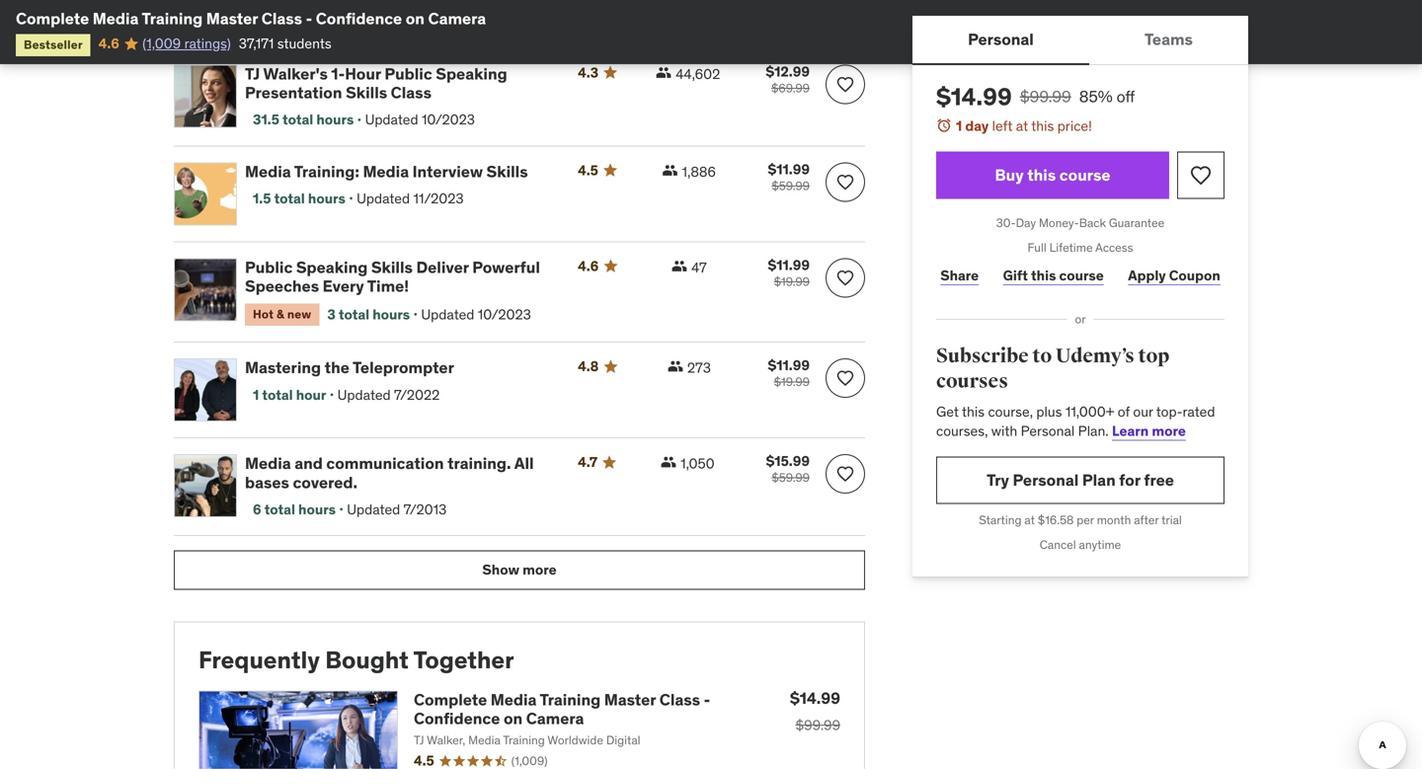 Task type: describe. For each thing, give the bounding box(es) containing it.
$14.99 for $14.99 $99.99
[[790, 688, 840, 708]]

complete media training master class - confidence on camera link
[[414, 690, 710, 729]]

confidence for complete media training master class - confidence on camera tj walker, media training worldwide digital
[[414, 709, 500, 729]]

$14.99 $99.99 85% off
[[936, 82, 1135, 112]]

on for complete media training master class - confidence on camera tj walker, media training worldwide digital
[[504, 709, 523, 729]]

1,886
[[682, 163, 716, 181]]

show
[[482, 561, 519, 579]]

wishlist image for media and communication training. all bases covered.
[[836, 464, 855, 484]]

updated 10/2023 for 3 total hours
[[421, 306, 531, 324]]

complete media training master class - confidence on camera tj walker, media training worldwide digital
[[414, 690, 710, 748]]

buy this course
[[995, 165, 1111, 185]]

complete media training master class - confidence on camera
[[16, 8, 486, 29]]

alarm image
[[936, 118, 952, 133]]

31.5
[[253, 111, 279, 129]]

44,602
[[676, 65, 720, 83]]

price!
[[1057, 117, 1092, 135]]

total for the
[[262, 386, 293, 404]]

camera for complete media training master class - confidence on camera
[[428, 8, 486, 29]]

try
[[987, 470, 1009, 490]]

85%
[[1079, 86, 1113, 107]]

(1,009)
[[511, 754, 548, 769]]

share
[[940, 266, 979, 284]]

show more button
[[174, 551, 865, 590]]

4.3
[[578, 64, 599, 81]]

4.5
[[578, 161, 598, 179]]

updated for teleprompter
[[337, 386, 391, 404]]

every
[[323, 276, 364, 296]]

media training: media interview skills link
[[245, 161, 554, 182]]

hours for media
[[308, 190, 345, 207]]

get this course, plus 11,000+ of our top-rated courses, with personal plan.
[[936, 403, 1215, 440]]

updated 11/2023
[[357, 190, 464, 207]]

at inside starting at $16.58 per month after trial cancel anytime
[[1024, 513, 1035, 528]]

wishlist image for public speaking skills deliver powerful speeches every time!
[[836, 268, 855, 288]]

of
[[1118, 403, 1130, 421]]

skills inside tj walker's 1-hour public speaking presentation skills class
[[346, 82, 387, 103]]

subscribe to udemy's top courses
[[936, 344, 1170, 394]]

anytime
[[1079, 537, 1121, 552]]

learn more
[[1112, 422, 1186, 440]]

1 for 1 total hour
[[253, 386, 259, 404]]

$16.58
[[1038, 513, 1074, 528]]

public speaking skills deliver powerful speeches every time!
[[245, 257, 540, 296]]

xsmall image for skills
[[662, 162, 678, 178]]

wishlist image for media training: media interview skills
[[836, 172, 855, 192]]

buy this course button
[[936, 152, 1169, 199]]

tj walker's 1-hour public speaking presentation skills class
[[245, 64, 507, 103]]

updated for 1-
[[365, 111, 418, 129]]

$14.99 $99.99
[[790, 688, 840, 734]]

$19.99 for mastering the teleprompter
[[774, 374, 810, 390]]

hours for communication
[[298, 501, 336, 518]]

2 vertical spatial training
[[503, 733, 545, 748]]

class inside tj walker's 1-hour public speaking presentation skills class
[[391, 82, 432, 103]]

&
[[277, 307, 284, 322]]

mastering
[[245, 358, 321, 378]]

xsmall image for powerful
[[672, 258, 688, 274]]

presentation
[[245, 82, 342, 103]]

total for walker's
[[282, 111, 313, 129]]

training:
[[294, 161, 359, 182]]

buy
[[995, 165, 1024, 185]]

course,
[[988, 403, 1033, 421]]

gift
[[1003, 266, 1028, 284]]

10/2023 for 3 total hours
[[478, 306, 531, 324]]

starting at $16.58 per month after trial cancel anytime
[[979, 513, 1182, 552]]

$59.99 for all
[[772, 470, 810, 485]]

1009 reviews element
[[511, 753, 548, 769]]

$11.99 for media training: media interview skills
[[768, 160, 810, 178]]

training.
[[447, 453, 511, 474]]

xsmall image for all
[[661, 454, 677, 470]]

tj walker's 1-hour public speaking presentation skills class link
[[245, 64, 554, 103]]

- for complete media training master class - confidence on camera tj walker, media training worldwide digital
[[704, 690, 710, 710]]

bases
[[245, 472, 289, 493]]

complete for complete media training master class - confidence on camera
[[16, 8, 89, 29]]

updated for communication
[[347, 501, 400, 518]]

tab list containing personal
[[913, 16, 1248, 65]]

speaking inside public speaking skills deliver powerful speeches every time!
[[296, 257, 368, 277]]

xsmall image for public
[[656, 65, 672, 80]]

4.7
[[578, 453, 598, 471]]

hot & new
[[253, 307, 311, 322]]

3 total hours
[[327, 306, 410, 324]]

1 day left at this price!
[[956, 117, 1092, 135]]

6
[[253, 501, 261, 518]]

master for complete media training master class - confidence on camera
[[206, 8, 258, 29]]

6 total hours
[[253, 501, 336, 518]]

for
[[1119, 470, 1140, 490]]

on for complete media training master class - confidence on camera
[[406, 8, 425, 29]]

media and communication training. all bases covered.
[[245, 453, 534, 493]]

plan
[[1082, 470, 1116, 490]]

confidence for complete media training master class - confidence on camera
[[316, 8, 402, 29]]

updated 7/2022
[[337, 386, 440, 404]]

media training: media interview skills
[[245, 161, 528, 182]]

media inside the media and communication training. all bases covered.
[[245, 453, 291, 474]]

and
[[294, 453, 323, 474]]

gift this course link
[[999, 256, 1108, 295]]

course for buy this course
[[1059, 165, 1111, 185]]

hours right 5
[[373, 12, 410, 29]]

1.5 total hours
[[253, 190, 345, 207]]

personal button
[[913, 16, 1089, 63]]

share button
[[936, 256, 983, 295]]

1 total hour
[[253, 386, 326, 404]]

class for complete media training master class - confidence on camera tj walker, media training worldwide digital
[[659, 690, 700, 710]]

$15.99 $59.99
[[766, 452, 810, 485]]

1 vertical spatial bestseller
[[24, 37, 83, 52]]

teams
[[1145, 29, 1193, 49]]

4.8
[[578, 358, 599, 375]]

public inside tj walker's 1-hour public speaking presentation skills class
[[385, 64, 432, 84]]

$99.99 for $14.99 $99.99
[[795, 716, 840, 734]]

0 vertical spatial at
[[1016, 117, 1028, 135]]

this for gift
[[1031, 266, 1056, 284]]

apply coupon button
[[1124, 256, 1225, 295]]

teams button
[[1089, 16, 1248, 63]]

1 vertical spatial skills
[[486, 161, 528, 182]]

11,000+
[[1065, 403, 1114, 421]]

powerful
[[472, 257, 540, 277]]

updated down deliver
[[421, 306, 474, 324]]

day
[[965, 117, 989, 135]]

gift this course
[[1003, 266, 1104, 284]]

updated 10/2023 for 31.5 total hours
[[365, 111, 475, 129]]

(1,009 ratings)
[[142, 34, 231, 52]]

together
[[413, 645, 514, 675]]

hours for 1-
[[316, 111, 354, 129]]

back
[[1079, 215, 1106, 231]]



Task type: vqa. For each thing, say whether or not it's contained in the screenshot.
about
no



Task type: locate. For each thing, give the bounding box(es) containing it.
top-
[[1156, 403, 1183, 421]]

personal inside try personal plan for free link
[[1013, 470, 1079, 490]]

this for get
[[962, 403, 985, 421]]

1 vertical spatial 10/2023
[[478, 306, 531, 324]]

2 vertical spatial personal
[[1013, 470, 1079, 490]]

1 horizontal spatial on
[[504, 709, 523, 729]]

updated down the media and communication training. all bases covered.
[[347, 501, 400, 518]]

0 vertical spatial skills
[[346, 82, 387, 103]]

wishlist image
[[836, 74, 855, 94], [836, 268, 855, 288]]

0 horizontal spatial more
[[523, 561, 557, 579]]

2 $59.99 from the top
[[772, 470, 810, 485]]

$11.99 down $11.99 $59.99
[[768, 256, 810, 274]]

speaking down the updated 5/2020
[[436, 64, 507, 84]]

master for complete media training master class - confidence on camera tj walker, media training worldwide digital
[[604, 690, 656, 710]]

1 vertical spatial $14.99
[[790, 688, 840, 708]]

1 vertical spatial $19.99
[[774, 374, 810, 390]]

$14.99 for $14.99 $99.99 85% off
[[936, 82, 1012, 112]]

0 horizontal spatial complete
[[16, 8, 89, 29]]

30-day money-back guarantee full lifetime access
[[996, 215, 1165, 255]]

0 horizontal spatial $99.99
[[795, 716, 840, 734]]

tj inside tj walker's 1-hour public speaking presentation skills class
[[245, 64, 260, 84]]

master up 37,171 at the left top
[[206, 8, 258, 29]]

47
[[691, 259, 707, 276]]

1 right alarm image
[[956, 117, 962, 135]]

this inside get this course, plus 11,000+ of our top-rated courses, with personal plan.
[[962, 403, 985, 421]]

courses
[[936, 369, 1008, 394]]

$11.99 for mastering the teleprompter
[[768, 357, 810, 374]]

course up back
[[1059, 165, 1111, 185]]

get
[[936, 403, 959, 421]]

10/2023
[[422, 111, 475, 129], [478, 306, 531, 324]]

this up courses,
[[962, 403, 985, 421]]

0 vertical spatial master
[[206, 8, 258, 29]]

0 vertical spatial xsmall image
[[672, 258, 688, 274]]

subscribe
[[936, 344, 1029, 368]]

training for complete media training master class - confidence on camera
[[142, 8, 203, 29]]

this right buy
[[1027, 165, 1056, 185]]

hours down covered.
[[298, 501, 336, 518]]

$19.99 up $15.99
[[774, 374, 810, 390]]

cancel
[[1040, 537, 1076, 552]]

1 horizontal spatial speaking
[[436, 64, 507, 84]]

$59.99 inside $15.99 $59.99
[[772, 470, 810, 485]]

0 horizontal spatial confidence
[[316, 8, 402, 29]]

speaking up 3
[[296, 257, 368, 277]]

2 vertical spatial xsmall image
[[668, 359, 683, 374]]

total right 6
[[264, 501, 295, 518]]

$12.99
[[766, 63, 810, 80]]

xsmall image left 1,050
[[661, 454, 677, 470]]

1 vertical spatial xsmall image
[[662, 162, 678, 178]]

0 horizontal spatial camera
[[428, 8, 486, 29]]

on inside complete media training master class - confidence on camera tj walker, media training worldwide digital
[[504, 709, 523, 729]]

personal up $16.58
[[1013, 470, 1079, 490]]

4.6 right 'powerful'
[[578, 257, 599, 275]]

0 vertical spatial public
[[385, 64, 432, 84]]

training for complete media training master class - confidence on camera tj walker, media training worldwide digital
[[540, 690, 601, 710]]

total for and
[[264, 501, 295, 518]]

course for gift this course
[[1059, 266, 1104, 284]]

(1,009
[[142, 34, 181, 52]]

frequently bought together
[[199, 645, 514, 675]]

walker's
[[263, 64, 328, 84]]

1 vertical spatial class
[[391, 82, 432, 103]]

$99.99 for $14.99 $99.99 85% off
[[1020, 86, 1071, 107]]

more for show more
[[523, 561, 557, 579]]

0 horizontal spatial tj
[[245, 64, 260, 84]]

coupon
[[1169, 266, 1220, 284]]

0 vertical spatial $19.99
[[774, 274, 810, 289]]

$99.99 inside $14.99 $99.99 85% off
[[1020, 86, 1071, 107]]

1 horizontal spatial complete
[[414, 690, 487, 710]]

xsmall image left 47
[[672, 258, 688, 274]]

confidence up hour on the left of page
[[316, 8, 402, 29]]

updated 10/2023 down tj walker's 1-hour public speaking presentation skills class 'link'
[[365, 111, 475, 129]]

total
[[339, 12, 370, 29], [282, 111, 313, 129], [274, 190, 305, 207], [339, 306, 369, 324], [262, 386, 293, 404], [264, 501, 295, 518]]

0 vertical spatial $59.99
[[772, 178, 810, 193]]

total down presentation
[[282, 111, 313, 129]]

1 vertical spatial personal
[[1021, 422, 1075, 440]]

0 vertical spatial on
[[406, 8, 425, 29]]

- for complete media training master class - confidence on camera
[[306, 8, 312, 29]]

$11.99 $19.99 for public speaking skills deliver powerful speeches every time!
[[768, 256, 810, 289]]

1 $19.99 from the top
[[774, 274, 810, 289]]

2 vertical spatial skills
[[371, 257, 413, 277]]

camera up worldwide
[[526, 709, 584, 729]]

$59.99 right 1,050
[[772, 470, 810, 485]]

1 horizontal spatial bestseller
[[253, 13, 312, 28]]

0 vertical spatial course
[[1059, 165, 1111, 185]]

0 vertical spatial more
[[1152, 422, 1186, 440]]

0 vertical spatial 10/2023
[[422, 111, 475, 129]]

hour
[[345, 64, 381, 84]]

wishlist image for tj walker's 1-hour public speaking presentation skills class
[[836, 74, 855, 94]]

1 horizontal spatial 1
[[956, 117, 962, 135]]

top
[[1138, 344, 1170, 368]]

ratings)
[[184, 34, 231, 52]]

10/2023 up interview
[[422, 111, 475, 129]]

this down $14.99 $99.99 85% off
[[1031, 117, 1054, 135]]

0 vertical spatial wishlist image
[[836, 74, 855, 94]]

1 vertical spatial $99.99
[[795, 716, 840, 734]]

this right gift
[[1031, 266, 1056, 284]]

personal inside get this course, plus 11,000+ of our top-rated courses, with personal plan.
[[1021, 422, 1075, 440]]

37,171 students
[[239, 34, 332, 52]]

1 $11.99 from the top
[[768, 160, 810, 178]]

updated left the 5/2020
[[421, 12, 475, 29]]

updated
[[421, 12, 475, 29], [365, 111, 418, 129], [357, 190, 410, 207], [421, 306, 474, 324], [337, 386, 391, 404], [347, 501, 400, 518]]

media
[[93, 8, 139, 29], [245, 161, 291, 182], [363, 161, 409, 182], [245, 453, 291, 474], [491, 690, 537, 710], [468, 733, 501, 748]]

11/2023
[[413, 190, 464, 207]]

communication
[[326, 453, 444, 474]]

camera up tj walker's 1-hour public speaking presentation skills class 'link'
[[428, 8, 486, 29]]

2 $11.99 from the top
[[768, 256, 810, 274]]

master
[[206, 8, 258, 29], [604, 690, 656, 710]]

public speaking skills deliver powerful speeches every time! link
[[245, 257, 554, 296]]

1 horizontal spatial 4.6
[[578, 257, 599, 275]]

1 horizontal spatial public
[[385, 64, 432, 84]]

total right 1.5
[[274, 190, 305, 207]]

$11.99 right 273
[[768, 357, 810, 374]]

1 vertical spatial complete
[[414, 690, 487, 710]]

total down the mastering
[[262, 386, 293, 404]]

skills left deliver
[[371, 257, 413, 277]]

confidence inside complete media training master class - confidence on camera tj walker, media training worldwide digital
[[414, 709, 500, 729]]

personal down plus
[[1021, 422, 1075, 440]]

1 horizontal spatial confidence
[[414, 709, 500, 729]]

updated down mastering the teleprompter in the top left of the page
[[337, 386, 391, 404]]

0 vertical spatial tj
[[245, 64, 260, 84]]

0 vertical spatial $11.99 $19.99
[[768, 256, 810, 289]]

xsmall image left 1,886
[[662, 162, 678, 178]]

1 vertical spatial master
[[604, 690, 656, 710]]

1 vertical spatial $59.99
[[772, 470, 810, 485]]

0 vertical spatial confidence
[[316, 8, 402, 29]]

public up hot at the left top of page
[[245, 257, 293, 277]]

$19.99 right 47
[[774, 274, 810, 289]]

7/2022
[[394, 386, 440, 404]]

0 vertical spatial $14.99
[[936, 82, 1012, 112]]

access
[[1095, 240, 1133, 255]]

1 horizontal spatial camera
[[526, 709, 584, 729]]

2 vertical spatial class
[[659, 690, 700, 710]]

1 vertical spatial confidence
[[414, 709, 500, 729]]

bought
[[325, 645, 409, 675]]

our
[[1133, 403, 1153, 421]]

training up 1009 reviews element
[[503, 733, 545, 748]]

0 horizontal spatial on
[[406, 8, 425, 29]]

$11.99 down $15.99 $59.99
[[768, 550, 810, 568]]

4 $11.99 from the top
[[768, 550, 810, 568]]

1 horizontal spatial -
[[704, 690, 710, 710]]

at right left
[[1016, 117, 1028, 135]]

this
[[1031, 117, 1054, 135], [1027, 165, 1056, 185], [1031, 266, 1056, 284], [962, 403, 985, 421]]

interview
[[412, 161, 483, 182]]

1 horizontal spatial $99.99
[[1020, 86, 1071, 107]]

2 course from the top
[[1059, 266, 1104, 284]]

2 horizontal spatial class
[[659, 690, 700, 710]]

covered.
[[293, 472, 358, 493]]

1 wishlist image from the top
[[836, 74, 855, 94]]

master inside complete media training master class - confidence on camera tj walker, media training worldwide digital
[[604, 690, 656, 710]]

1 vertical spatial 1
[[253, 386, 259, 404]]

1 vertical spatial on
[[504, 709, 523, 729]]

training up worldwide
[[540, 690, 601, 710]]

1 vertical spatial course
[[1059, 266, 1104, 284]]

money-
[[1039, 215, 1079, 231]]

updated for media
[[357, 190, 410, 207]]

updated down tj walker's 1-hour public speaking presentation skills class 'link'
[[365, 111, 418, 129]]

total right 5
[[339, 12, 370, 29]]

worldwide
[[547, 733, 603, 748]]

xsmall image
[[672, 258, 688, 274], [661, 454, 677, 470]]

full
[[1028, 240, 1047, 255]]

more inside button
[[523, 561, 557, 579]]

camera inside complete media training master class - confidence on camera tj walker, media training worldwide digital
[[526, 709, 584, 729]]

more down top-
[[1152, 422, 1186, 440]]

0 vertical spatial speaking
[[436, 64, 507, 84]]

xsmall image left the 44,602
[[656, 65, 672, 80]]

1 vertical spatial tj
[[414, 733, 424, 748]]

class inside complete media training master class - confidence on camera tj walker, media training worldwide digital
[[659, 690, 700, 710]]

updated down the "media training: media interview skills"
[[357, 190, 410, 207]]

37,171
[[239, 34, 274, 52]]

master up the digital
[[604, 690, 656, 710]]

rated
[[1183, 403, 1215, 421]]

- inside complete media training master class - confidence on camera tj walker, media training worldwide digital
[[704, 690, 710, 710]]

the
[[325, 358, 349, 378]]

$11.99 for public speaking skills deliver powerful speeches every time!
[[768, 256, 810, 274]]

learn
[[1112, 422, 1149, 440]]

apply
[[1128, 266, 1166, 284]]

per
[[1077, 513, 1094, 528]]

this for buy
[[1027, 165, 1056, 185]]

at left $16.58
[[1024, 513, 1035, 528]]

tj inside complete media training master class - confidence on camera tj walker, media training worldwide digital
[[414, 733, 424, 748]]

1 vertical spatial public
[[245, 257, 293, 277]]

1 horizontal spatial tj
[[414, 733, 424, 748]]

0 vertical spatial xsmall image
[[656, 65, 672, 80]]

10/2023 for 31.5 total hours
[[422, 111, 475, 129]]

5/2020
[[478, 12, 526, 29]]

wishlist image
[[1189, 164, 1213, 187], [836, 172, 855, 192], [836, 368, 855, 388], [836, 464, 855, 484]]

1 down the mastering
[[253, 386, 259, 404]]

to
[[1032, 344, 1052, 368]]

confidence up walker,
[[414, 709, 500, 729]]

0 horizontal spatial -
[[306, 8, 312, 29]]

mastering the teleprompter
[[245, 358, 454, 378]]

more for learn more
[[1152, 422, 1186, 440]]

complete for complete media training master class - confidence on camera tj walker, media training worldwide digital
[[414, 690, 487, 710]]

show more
[[482, 561, 557, 579]]

walker,
[[427, 733, 465, 748]]

total right 3
[[339, 306, 369, 324]]

1 vertical spatial at
[[1024, 513, 1035, 528]]

1 vertical spatial $11.99 $19.99
[[768, 357, 810, 390]]

apply coupon
[[1128, 266, 1220, 284]]

tj down 37,171 at the left top
[[245, 64, 260, 84]]

0 vertical spatial 4.6
[[98, 34, 119, 52]]

personal up $14.99 $99.99 85% off
[[968, 29, 1034, 49]]

0 vertical spatial complete
[[16, 8, 89, 29]]

1 vertical spatial updated 10/2023
[[421, 306, 531, 324]]

31.5 total hours
[[253, 111, 354, 129]]

5
[[328, 12, 336, 29]]

all
[[514, 453, 534, 474]]

skills right 1-
[[346, 82, 387, 103]]

0 horizontal spatial speaking
[[296, 257, 368, 277]]

hours down training:
[[308, 190, 345, 207]]

speaking inside tj walker's 1-hour public speaking presentation skills class
[[436, 64, 507, 84]]

0 horizontal spatial class
[[261, 8, 302, 29]]

$14.99
[[936, 82, 1012, 112], [790, 688, 840, 708]]

class for complete media training master class - confidence on camera
[[261, 8, 302, 29]]

camera for complete media training master class - confidence on camera tj walker, media training worldwide digital
[[526, 709, 584, 729]]

0 horizontal spatial 10/2023
[[422, 111, 475, 129]]

xsmall image
[[656, 65, 672, 80], [662, 162, 678, 178], [668, 359, 683, 374]]

skills right interview
[[486, 161, 528, 182]]

0 horizontal spatial 4.6
[[98, 34, 119, 52]]

0 vertical spatial personal
[[968, 29, 1034, 49]]

1 vertical spatial training
[[540, 690, 601, 710]]

$11.99 $19.99 for mastering the teleprompter
[[768, 357, 810, 390]]

0 vertical spatial class
[[261, 8, 302, 29]]

$11.99
[[768, 160, 810, 178], [768, 256, 810, 274], [768, 357, 810, 374], [768, 550, 810, 568]]

course inside button
[[1059, 165, 1111, 185]]

30-
[[996, 215, 1016, 231]]

1 vertical spatial camera
[[526, 709, 584, 729]]

plus
[[1036, 403, 1062, 421]]

0 vertical spatial 1
[[956, 117, 962, 135]]

hours down 1-
[[316, 111, 354, 129]]

273
[[687, 359, 711, 377]]

1 vertical spatial more
[[523, 561, 557, 579]]

1 vertical spatial wishlist image
[[836, 268, 855, 288]]

1 vertical spatial -
[[704, 690, 710, 710]]

updated 7/2013
[[347, 501, 447, 518]]

$99.99
[[1020, 86, 1071, 107], [795, 716, 840, 734]]

0 vertical spatial bestseller
[[253, 13, 312, 28]]

0 vertical spatial training
[[142, 8, 203, 29]]

0 vertical spatial camera
[[428, 8, 486, 29]]

public inside public speaking skills deliver powerful speeches every time!
[[245, 257, 293, 277]]

mastering the teleprompter link
[[245, 358, 554, 378]]

3 $11.99 from the top
[[768, 357, 810, 374]]

0 vertical spatial -
[[306, 8, 312, 29]]

hours down time!
[[373, 306, 410, 324]]

0 vertical spatial $99.99
[[1020, 86, 1071, 107]]

1 horizontal spatial $14.99
[[936, 82, 1012, 112]]

personal inside personal button
[[968, 29, 1034, 49]]

1 vertical spatial xsmall image
[[661, 454, 677, 470]]

1 horizontal spatial class
[[391, 82, 432, 103]]

on up 1009 reviews element
[[504, 709, 523, 729]]

$59.99
[[772, 178, 810, 193], [772, 470, 810, 485]]

4.6 left (1,009
[[98, 34, 119, 52]]

1 vertical spatial 4.6
[[578, 257, 599, 275]]

1 course from the top
[[1059, 165, 1111, 185]]

complete inside complete media training master class - confidence on camera tj walker, media training worldwide digital
[[414, 690, 487, 710]]

tj left walker,
[[414, 733, 424, 748]]

10/2023 down 'powerful'
[[478, 306, 531, 324]]

deliver
[[416, 257, 469, 277]]

wishlist image for mastering the teleprompter
[[836, 368, 855, 388]]

$19.99 for public speaking skills deliver powerful speeches every time!
[[774, 274, 810, 289]]

0 horizontal spatial 1
[[253, 386, 259, 404]]

hot
[[253, 307, 274, 322]]

2 $19.99 from the top
[[774, 374, 810, 390]]

try personal plan for free
[[987, 470, 1174, 490]]

2 wishlist image from the top
[[836, 268, 855, 288]]

$99.99 inside $14.99 $99.99
[[795, 716, 840, 734]]

students
[[277, 34, 332, 52]]

1 $59.99 from the top
[[772, 178, 810, 193]]

on up tj walker's 1-hour public speaking presentation skills class 'link'
[[406, 8, 425, 29]]

1,050
[[681, 455, 715, 473]]

0 horizontal spatial bestseller
[[24, 37, 83, 52]]

$59.99 inside $11.99 $59.99
[[772, 178, 810, 193]]

this inside button
[[1027, 165, 1056, 185]]

0 horizontal spatial $14.99
[[790, 688, 840, 708]]

$11.99 $19.99 up $15.99
[[768, 357, 810, 390]]

0 horizontal spatial master
[[206, 8, 258, 29]]

0 vertical spatial updated 10/2023
[[365, 111, 475, 129]]

2 $11.99 $19.99 from the top
[[768, 357, 810, 390]]

$59.99 for skills
[[772, 178, 810, 193]]

1 horizontal spatial master
[[604, 690, 656, 710]]

1 for 1 day left at this price!
[[956, 117, 962, 135]]

training up (1,009
[[142, 8, 203, 29]]

course
[[1059, 165, 1111, 185], [1059, 266, 1104, 284]]

$11.99 $19.99 right 47
[[768, 256, 810, 289]]

frequently
[[199, 645, 320, 675]]

tab list
[[913, 16, 1248, 65]]

xsmall image left 273
[[668, 359, 683, 374]]

1.5
[[253, 190, 271, 207]]

course down lifetime
[[1059, 266, 1104, 284]]

guarantee
[[1109, 215, 1165, 231]]

total for training:
[[274, 190, 305, 207]]

skills inside public speaking skills deliver powerful speeches every time!
[[371, 257, 413, 277]]

1 vertical spatial speaking
[[296, 257, 368, 277]]

month
[[1097, 513, 1131, 528]]

1 $11.99 $19.99 from the top
[[768, 256, 810, 289]]

public right hour on the left of page
[[385, 64, 432, 84]]

1 horizontal spatial 10/2023
[[478, 306, 531, 324]]

more right show
[[523, 561, 557, 579]]

skills
[[346, 82, 387, 103], [486, 161, 528, 182], [371, 257, 413, 277]]

updated 10/2023 down 'powerful'
[[421, 306, 531, 324]]

1 horizontal spatial more
[[1152, 422, 1186, 440]]

0 horizontal spatial public
[[245, 257, 293, 277]]

updated 5/2020
[[421, 12, 526, 29]]

$11.99 down $69.99
[[768, 160, 810, 178]]

media and communication training. all bases covered. link
[[245, 453, 554, 493]]

$59.99 right 1,886
[[772, 178, 810, 193]]

1-
[[331, 64, 345, 84]]



